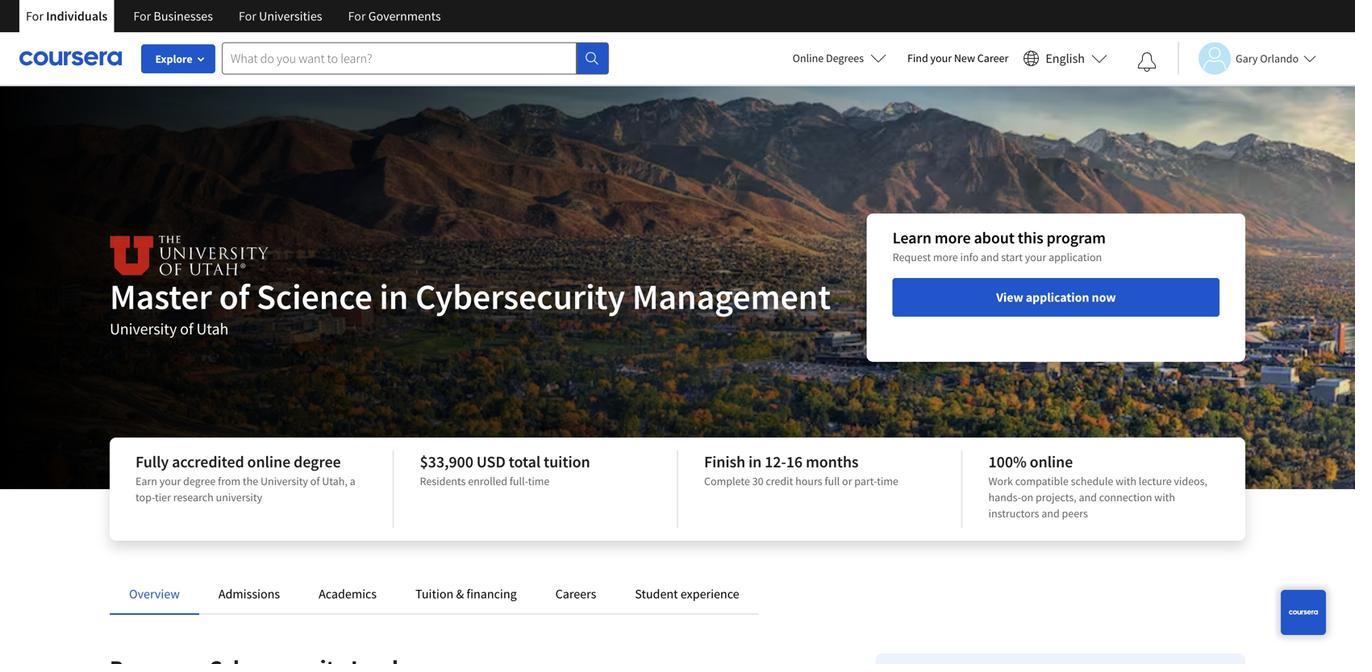 Task type: vqa. For each thing, say whether or not it's contained in the screenshot.


Task type: describe. For each thing, give the bounding box(es) containing it.
from
[[218, 474, 240, 489]]

0 vertical spatial degree
[[294, 452, 341, 472]]

find your new career
[[907, 51, 1008, 65]]

100% online work compatible schedule with lecture videos, hands-on projects, and connection with instructors and peers
[[988, 452, 1207, 521]]

program
[[1047, 228, 1106, 248]]

earn
[[136, 474, 157, 489]]

info
[[960, 250, 979, 265]]

science
[[256, 274, 372, 319]]

individuals
[[46, 8, 108, 24]]

your inside learn more about this program request more info and start your application
[[1025, 250, 1046, 265]]

gary
[[1236, 51, 1258, 66]]

total
[[509, 452, 541, 472]]

about
[[974, 228, 1015, 248]]

schedule
[[1071, 474, 1113, 489]]

1 horizontal spatial of
[[219, 274, 249, 319]]

peers
[[1062, 507, 1088, 521]]

30
[[752, 474, 763, 489]]

fully
[[136, 452, 169, 472]]

time inside finish in 12-16 months complete 30 credit hours full or part-time
[[877, 474, 898, 489]]

hands-
[[988, 490, 1021, 505]]

for governments
[[348, 8, 441, 24]]

student experience
[[635, 586, 739, 603]]

$33,900 usd total tuition residents enrolled full-time
[[420, 452, 590, 489]]

lecture
[[1139, 474, 1172, 489]]

tuition & financing
[[415, 586, 517, 603]]

1 horizontal spatial with
[[1154, 490, 1175, 505]]

utah,
[[322, 474, 348, 489]]

0 vertical spatial with
[[1116, 474, 1136, 489]]

request
[[893, 250, 931, 265]]

master of science in cybersecurity management university of utah
[[110, 274, 831, 339]]

a
[[350, 474, 355, 489]]

projects,
[[1036, 490, 1077, 505]]

100%
[[988, 452, 1027, 472]]

banner navigation
[[13, 0, 454, 32]]

online degrees button
[[780, 40, 899, 76]]

degrees
[[826, 51, 864, 65]]

new
[[954, 51, 975, 65]]

residents
[[420, 474, 466, 489]]

application inside the view application now button
[[1026, 290, 1089, 306]]

for for individuals
[[26, 8, 43, 24]]

$33,900
[[420, 452, 473, 472]]

financing
[[467, 586, 517, 603]]

university of utah logo image
[[110, 236, 269, 276]]

governments
[[368, 8, 441, 24]]

online degrees
[[793, 51, 864, 65]]

connection
[[1099, 490, 1152, 505]]

of inside fully accredited online degree earn your degree from the university of utah, a top-tier research university
[[310, 474, 320, 489]]

1 vertical spatial degree
[[183, 474, 216, 489]]

utah
[[196, 319, 228, 339]]

0 horizontal spatial of
[[180, 319, 193, 339]]

1 vertical spatial more
[[933, 250, 958, 265]]

time inside $33,900 usd total tuition residents enrolled full-time
[[528, 474, 550, 489]]

for businesses
[[133, 8, 213, 24]]

usd
[[476, 452, 506, 472]]

careers
[[555, 586, 596, 603]]

fully accredited online degree earn your degree from the university of utah, a top-tier research university
[[136, 452, 355, 505]]

part-
[[854, 474, 877, 489]]

admissions link
[[218, 586, 280, 603]]

this
[[1018, 228, 1043, 248]]

full-
[[510, 474, 528, 489]]

career
[[977, 51, 1008, 65]]

full
[[825, 474, 840, 489]]

instructors
[[988, 507, 1039, 521]]

months
[[806, 452, 859, 472]]

application inside learn more about this program request more info and start your application
[[1049, 250, 1102, 265]]

complete
[[704, 474, 750, 489]]

find your new career link
[[899, 48, 1017, 69]]

for individuals
[[26, 8, 108, 24]]

show notifications image
[[1137, 52, 1157, 72]]

for for universities
[[239, 8, 256, 24]]

your inside fully accredited online degree earn your degree from the university of utah, a top-tier research university
[[159, 474, 181, 489]]

businesses
[[154, 8, 213, 24]]

top-
[[136, 490, 155, 505]]

hours
[[795, 474, 822, 489]]



Task type: locate. For each thing, give the bounding box(es) containing it.
and down projects,
[[1041, 507, 1060, 521]]

and
[[981, 250, 999, 265], [1079, 490, 1097, 505], [1041, 507, 1060, 521]]

university left utah
[[110, 319, 177, 339]]

and down the about
[[981, 250, 999, 265]]

None search field
[[222, 42, 609, 75]]

explore
[[155, 52, 192, 66]]

online up the
[[247, 452, 290, 472]]

now
[[1092, 290, 1116, 306]]

of right master
[[219, 274, 249, 319]]

gary orlando button
[[1178, 42, 1316, 75]]

for universities
[[239, 8, 322, 24]]

2 horizontal spatial of
[[310, 474, 320, 489]]

in inside finish in 12-16 months complete 30 credit hours full or part-time
[[748, 452, 762, 472]]

university right the
[[261, 474, 308, 489]]

1 horizontal spatial and
[[1041, 507, 1060, 521]]

your right find
[[930, 51, 952, 65]]

1 vertical spatial with
[[1154, 490, 1175, 505]]

for left "universities"
[[239, 8, 256, 24]]

in up 30
[[748, 452, 762, 472]]

management
[[632, 274, 831, 319]]

compatible
[[1015, 474, 1069, 489]]

careers link
[[555, 586, 596, 603]]

time down total
[[528, 474, 550, 489]]

view application now button
[[893, 278, 1220, 317]]

online inside fully accredited online degree earn your degree from the university of utah, a top-tier research university
[[247, 452, 290, 472]]

learn
[[893, 228, 931, 248]]

application down program
[[1049, 250, 1102, 265]]

2 time from the left
[[877, 474, 898, 489]]

4 for from the left
[[348, 8, 366, 24]]

english
[[1046, 50, 1085, 67]]

tier
[[155, 490, 171, 505]]

and inside learn more about this program request more info and start your application
[[981, 250, 999, 265]]

more left info in the top right of the page
[[933, 250, 958, 265]]

degree up utah,
[[294, 452, 341, 472]]

for
[[26, 8, 43, 24], [133, 8, 151, 24], [239, 8, 256, 24], [348, 8, 366, 24]]

master
[[110, 274, 212, 319]]

universities
[[259, 8, 322, 24]]

online inside 100% online work compatible schedule with lecture videos, hands-on projects, and connection with instructors and peers
[[1030, 452, 1073, 472]]

16
[[786, 452, 803, 472]]

in
[[379, 274, 408, 319], [748, 452, 762, 472]]

explore button
[[141, 44, 215, 73]]

experience
[[681, 586, 739, 603]]

university inside master of science in cybersecurity management university of utah
[[110, 319, 177, 339]]

1 horizontal spatial in
[[748, 452, 762, 472]]

academics
[[319, 586, 377, 603]]

academics link
[[319, 586, 377, 603]]

2 vertical spatial and
[[1041, 507, 1060, 521]]

in inside master of science in cybersecurity management university of utah
[[379, 274, 408, 319]]

of left utah
[[180, 319, 193, 339]]

degree
[[294, 452, 341, 472], [183, 474, 216, 489]]

online
[[793, 51, 824, 65]]

2 online from the left
[[1030, 452, 1073, 472]]

0 vertical spatial your
[[930, 51, 952, 65]]

view
[[996, 290, 1023, 306]]

coursera image
[[19, 45, 122, 71]]

1 vertical spatial and
[[1079, 490, 1097, 505]]

view application now
[[996, 290, 1116, 306]]

0 vertical spatial university
[[110, 319, 177, 339]]

with down lecture
[[1154, 490, 1175, 505]]

application
[[1049, 250, 1102, 265], [1026, 290, 1089, 306]]

or
[[842, 474, 852, 489]]

and down the schedule
[[1079, 490, 1097, 505]]

orlando
[[1260, 51, 1299, 66]]

1 vertical spatial in
[[748, 452, 762, 472]]

accredited
[[172, 452, 244, 472]]

1 vertical spatial university
[[261, 474, 308, 489]]

0 horizontal spatial online
[[247, 452, 290, 472]]

tuition & financing link
[[415, 586, 517, 603]]

0 horizontal spatial time
[[528, 474, 550, 489]]

degree up the research
[[183, 474, 216, 489]]

university inside fully accredited online degree earn your degree from the university of utah, a top-tier research university
[[261, 474, 308, 489]]

videos,
[[1174, 474, 1207, 489]]

1 for from the left
[[26, 8, 43, 24]]

finish in 12-16 months complete 30 credit hours full or part-time
[[704, 452, 898, 489]]

learn more about this program request more info and start your application
[[893, 228, 1106, 265]]

english button
[[1017, 32, 1114, 85]]

with
[[1116, 474, 1136, 489], [1154, 490, 1175, 505]]

research
[[173, 490, 214, 505]]

3 for from the left
[[239, 8, 256, 24]]

2 horizontal spatial and
[[1079, 490, 1097, 505]]

with up connection at the bottom right of the page
[[1116, 474, 1136, 489]]

of left utah,
[[310, 474, 320, 489]]

university
[[110, 319, 177, 339], [261, 474, 308, 489]]

more
[[935, 228, 971, 248], [933, 250, 958, 265]]

tuition
[[544, 452, 590, 472]]

admissions
[[218, 586, 280, 603]]

1 horizontal spatial university
[[261, 474, 308, 489]]

university
[[216, 490, 262, 505]]

1 vertical spatial application
[[1026, 290, 1089, 306]]

start
[[1001, 250, 1023, 265]]

2 for from the left
[[133, 8, 151, 24]]

0 vertical spatial and
[[981, 250, 999, 265]]

online up compatible
[[1030, 452, 1073, 472]]

enrolled
[[468, 474, 507, 489]]

your down this
[[1025, 250, 1046, 265]]

your up the tier
[[159, 474, 181, 489]]

cybersecurity
[[415, 274, 625, 319]]

your
[[930, 51, 952, 65], [1025, 250, 1046, 265], [159, 474, 181, 489]]

0 horizontal spatial in
[[379, 274, 408, 319]]

time
[[528, 474, 550, 489], [877, 474, 898, 489]]

for left the businesses on the left of the page
[[133, 8, 151, 24]]

0 vertical spatial more
[[935, 228, 971, 248]]

online
[[247, 452, 290, 472], [1030, 452, 1073, 472]]

for for governments
[[348, 8, 366, 24]]

0 vertical spatial in
[[379, 274, 408, 319]]

student experience link
[[635, 586, 739, 603]]

for left governments
[[348, 8, 366, 24]]

of
[[219, 274, 249, 319], [180, 319, 193, 339], [310, 474, 320, 489]]

2 horizontal spatial your
[[1025, 250, 1046, 265]]

1 horizontal spatial degree
[[294, 452, 341, 472]]

What do you want to learn? text field
[[222, 42, 577, 75]]

the
[[243, 474, 258, 489]]

0 horizontal spatial degree
[[183, 474, 216, 489]]

1 horizontal spatial online
[[1030, 452, 1073, 472]]

student
[[635, 586, 678, 603]]

1 horizontal spatial time
[[877, 474, 898, 489]]

in right science on the left top
[[379, 274, 408, 319]]

1 time from the left
[[528, 474, 550, 489]]

&
[[456, 586, 464, 603]]

for for businesses
[[133, 8, 151, 24]]

more up info in the top right of the page
[[935, 228, 971, 248]]

2 vertical spatial your
[[159, 474, 181, 489]]

find
[[907, 51, 928, 65]]

1 vertical spatial your
[[1025, 250, 1046, 265]]

credit
[[766, 474, 793, 489]]

application left now
[[1026, 290, 1089, 306]]

0 horizontal spatial university
[[110, 319, 177, 339]]

time right or
[[877, 474, 898, 489]]

finish
[[704, 452, 745, 472]]

work
[[988, 474, 1013, 489]]

0 horizontal spatial your
[[159, 474, 181, 489]]

overview
[[129, 586, 180, 603]]

on
[[1021, 490, 1033, 505]]

1 online from the left
[[247, 452, 290, 472]]

0 horizontal spatial and
[[981, 250, 999, 265]]

for left 'individuals'
[[26, 8, 43, 24]]

0 horizontal spatial with
[[1116, 474, 1136, 489]]

overview link
[[129, 586, 180, 603]]

12-
[[765, 452, 786, 472]]

1 horizontal spatial your
[[930, 51, 952, 65]]

0 vertical spatial application
[[1049, 250, 1102, 265]]



